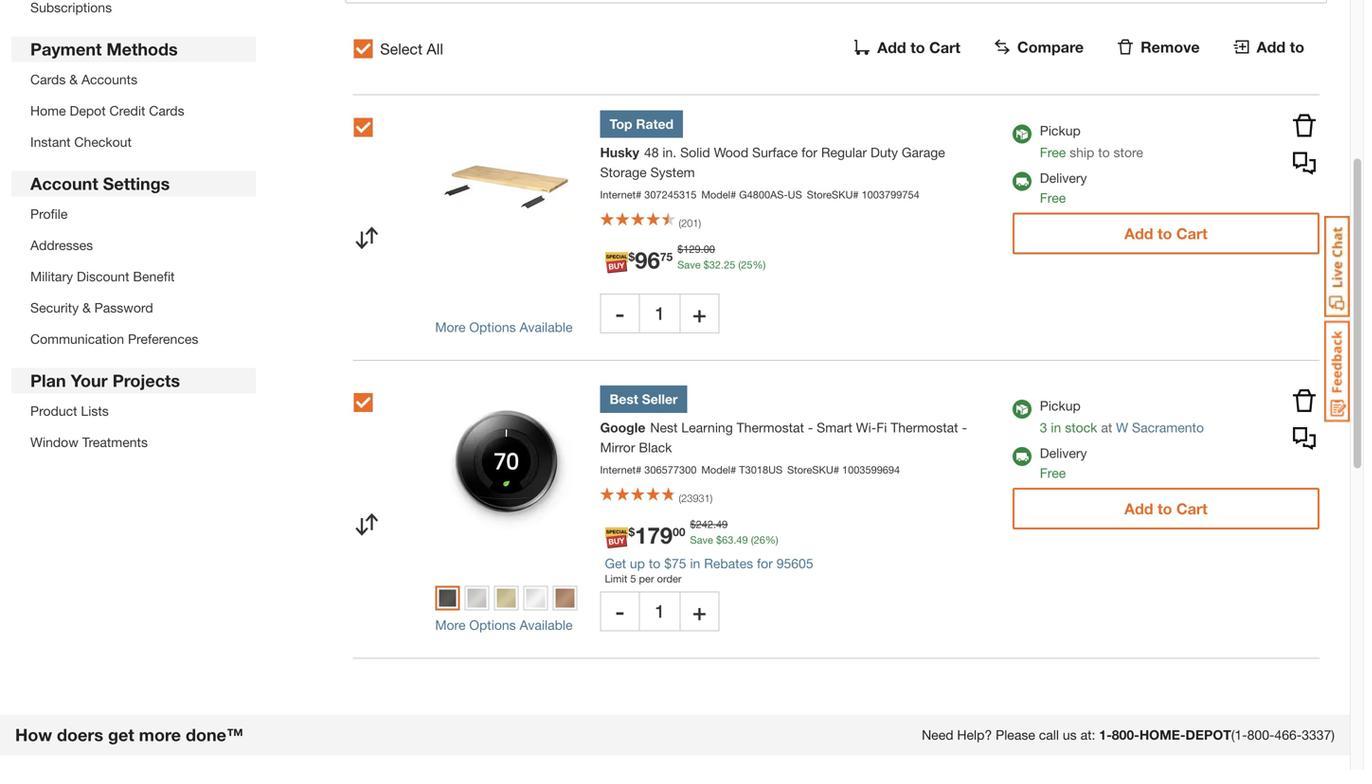 Task type: vqa. For each thing, say whether or not it's contained in the screenshot.
Digital link
no



Task type: describe. For each thing, give the bounding box(es) containing it.
1 vertical spatial 49
[[737, 534, 748, 546]]

need help? please call us at: 1-800-home-depot (1-800-466-3337)
[[922, 727, 1335, 743]]

fi
[[877, 420, 887, 435]]

up
[[630, 556, 645, 571]]

0 vertical spatial storesku#
[[807, 189, 859, 201]]

solid
[[680, 144, 710, 160]]

48
[[644, 144, 659, 160]]

delivery for 96
[[1040, 170, 1087, 186]]

for inside 48 in. solid wood surface for regular duty garage storage system
[[802, 144, 818, 160]]

polished steel image
[[467, 589, 486, 608]]

pickup for 96
[[1040, 123, 1081, 138]]

in.
[[663, 144, 677, 160]]

call
[[1039, 727, 1059, 743]]

at:
[[1081, 727, 1096, 743]]

internet# for 179
[[600, 464, 642, 476]]

learning
[[681, 420, 733, 435]]

466-
[[1275, 727, 1302, 743]]

best
[[610, 391, 638, 407]]

$ 242 . 49 save $ 63 . 49 ( 26 %) get up to $75 in  rebates for 95605 limit 5 per order
[[605, 518, 814, 585]]

done™
[[186, 725, 243, 745]]

2 thermostat from the left
[[891, 420, 958, 435]]

pickup for 179
[[1040, 398, 1081, 414]]

husky
[[600, 144, 639, 160]]

accounts
[[81, 72, 137, 87]]

brass image
[[497, 589, 516, 608]]

add to cart button for 179
[[1013, 488, 1320, 530]]

get up to $75 in  rebates for 95605 button
[[605, 556, 814, 571]]

window treatments link
[[30, 434, 148, 450]]

available for pickup image for 179
[[1013, 400, 1032, 419]]

please
[[996, 727, 1035, 743]]

live chat image
[[1325, 216, 1350, 317]]

delivery free for 96
[[1040, 170, 1087, 206]]

account settings
[[30, 173, 170, 194]]

23931
[[681, 492, 710, 505]]

addresses link
[[30, 237, 93, 253]]

credit
[[109, 103, 145, 118]]

top
[[610, 116, 632, 132]]

projects
[[112, 370, 180, 391]]

179
[[635, 522, 673, 549]]

security & password
[[30, 300, 153, 316]]

instant checkout
[[30, 134, 132, 150]]

get
[[108, 725, 134, 745]]

best seller
[[610, 391, 678, 407]]

1003799754
[[862, 189, 920, 201]]

& for cards
[[69, 72, 78, 87]]

order
[[657, 573, 682, 585]]

) for 96
[[699, 217, 701, 229]]

select all
[[380, 40, 443, 58]]

us
[[788, 189, 802, 201]]

home-
[[1140, 727, 1186, 743]]

+ for 179
[[693, 598, 706, 625]]

limit
[[605, 573, 627, 585]]

48 in. solid wood surface for regular duty garage storage system
[[600, 144, 945, 180]]

0 vertical spatial add to cart button
[[843, 27, 976, 68]]

instant
[[30, 134, 71, 150]]

) for 179
[[710, 492, 713, 505]]

garage
[[902, 144, 945, 160]]

rebates
[[704, 556, 753, 571]]

( inside $ 129 . 00 save $ 32 . 25 ( 25 %)
[[738, 259, 741, 271]]

t3018us
[[739, 464, 783, 476]]

home
[[30, 103, 66, 118]]

nest learning thermostat - smart wi-fi thermostat - mirror black
[[600, 420, 967, 455]]

get
[[605, 556, 626, 571]]

306577300
[[645, 464, 697, 476]]

free for 179
[[1040, 465, 1066, 481]]

product lists
[[30, 403, 109, 419]]

+ for 96
[[693, 300, 706, 327]]

addresses
[[30, 237, 93, 253]]

( down 307245315 in the top of the page
[[679, 217, 681, 229]]

security & password link
[[30, 300, 153, 316]]

benefit
[[133, 269, 175, 284]]

$ for 96
[[629, 250, 635, 263]]

product
[[30, 403, 77, 419]]

307245315
[[645, 189, 697, 201]]

discount
[[77, 269, 129, 284]]

2 800- from the left
[[1247, 727, 1275, 743]]

75
[[660, 250, 673, 263]]

g4800as-
[[739, 189, 788, 201]]

internet# for 96
[[600, 189, 642, 201]]

+ button for 96
[[680, 294, 720, 334]]

1003599694
[[842, 464, 900, 476]]

2 available from the top
[[520, 617, 573, 633]]

- up best
[[616, 300, 624, 327]]

mirror
[[600, 440, 635, 455]]

1 thermostat from the left
[[737, 420, 804, 435]]

- button for 96
[[600, 294, 640, 334]]

white image
[[526, 589, 545, 608]]

1 available from the top
[[520, 319, 573, 335]]

profile
[[30, 206, 68, 222]]

your
[[71, 370, 108, 391]]

available for pickup image for 96
[[1013, 125, 1032, 144]]

preferences
[[128, 331, 198, 347]]

5
[[630, 573, 636, 585]]

how doers get more done™
[[15, 725, 243, 745]]

3337)
[[1302, 727, 1335, 743]]

- button for 179
[[600, 592, 640, 631]]

add to
[[1257, 38, 1305, 56]]

add note image for 96
[[1293, 152, 1316, 175]]

surface
[[752, 144, 798, 160]]

26
[[754, 534, 765, 546]]

feedback link image
[[1325, 320, 1350, 423]]

product lists link
[[30, 403, 109, 419]]

remove
[[1141, 38, 1200, 56]]

%) for $ 242 . 49 save $ 63 . 49 ( 26 %) get up to $75 in  rebates for 95605 limit 5 per order
[[765, 534, 778, 546]]

us
[[1063, 727, 1077, 743]]

2 25 from the left
[[741, 259, 753, 271]]

profile link
[[30, 206, 68, 222]]

in inside "pickup 3 in stock at w sacramento"
[[1051, 420, 1061, 435]]

0 vertical spatial cards
[[30, 72, 66, 87]]

depot
[[70, 103, 106, 118]]

2 more options available link from the top
[[435, 615, 577, 635]]

129
[[683, 243, 701, 255]]

select
[[380, 40, 423, 58]]

1 more options available from the top
[[435, 319, 573, 335]]

window treatments
[[30, 434, 148, 450]]

communication preferences link
[[30, 331, 198, 347]]

plan your projects
[[30, 370, 180, 391]]

w
[[1116, 420, 1129, 435]]

model# for 179
[[701, 464, 736, 476]]

add to list element
[[1223, 26, 1320, 68]]

0 vertical spatial add to cart
[[878, 38, 961, 56]]

delivery free for 179
[[1040, 445, 1087, 481]]

242
[[696, 518, 713, 531]]

cards & accounts link
[[30, 72, 137, 87]]



Task type: locate. For each thing, give the bounding box(es) containing it.
window
[[30, 434, 78, 450]]

1 vertical spatial delivery
[[1040, 445, 1087, 461]]

more options available
[[435, 319, 573, 335], [435, 617, 573, 633]]

) up 129
[[699, 217, 701, 229]]

more
[[435, 319, 466, 335], [435, 617, 466, 633]]

2 vertical spatial add to cart
[[1125, 500, 1208, 518]]

cart for 179
[[1177, 500, 1208, 518]]

seller
[[642, 391, 678, 407]]

0 vertical spatial +
[[693, 300, 706, 327]]

cards
[[30, 72, 66, 87], [149, 103, 184, 118]]

$ 129 . 00 save $ 32 . 25 ( 25 %)
[[678, 243, 766, 271]]

1 vertical spatial more options available
[[435, 617, 573, 633]]

0 horizontal spatial in
[[690, 556, 700, 571]]

1 vertical spatial &
[[82, 300, 91, 316]]

2 internet# from the top
[[600, 464, 642, 476]]

delivery for 179
[[1040, 445, 1087, 461]]

49 up 63
[[716, 518, 728, 531]]

in right $75
[[690, 556, 700, 571]]

add note image for 179
[[1293, 427, 1316, 450]]

1 vertical spatial save
[[690, 534, 713, 546]]

add to cart for 96
[[1125, 225, 1208, 243]]

1 pickup from the top
[[1040, 123, 1081, 138]]

(
[[679, 217, 681, 229], [738, 259, 741, 271], [679, 492, 681, 505], [751, 534, 754, 546]]

delivery
[[1040, 170, 1087, 186], [1040, 445, 1087, 461]]

1 free from the top
[[1040, 144, 1066, 160]]

0 vertical spatial available for pickup image
[[1013, 125, 1032, 144]]

nest learning thermostat - smart wi-fi thermostat - mirror black image
[[435, 390, 577, 533]]

1 800- from the left
[[1112, 727, 1140, 743]]

pickup inside pickup free ship to store
[[1040, 123, 1081, 138]]

save for $ 242 . 49 save $ 63 . 49 ( 26 %) get up to $75 in  rebates for 95605 limit 5 per order
[[690, 534, 713, 546]]

stock
[[1065, 420, 1098, 435]]

internet# down mirror
[[600, 464, 642, 476]]

1 horizontal spatial 49
[[737, 534, 748, 546]]

0 vertical spatial options
[[469, 319, 516, 335]]

+ button down 'order'
[[680, 592, 720, 631]]

1 vertical spatial add to cart
[[1125, 225, 1208, 243]]

1 horizontal spatial 800-
[[1247, 727, 1275, 743]]

store
[[1114, 144, 1144, 160]]

& down payment
[[69, 72, 78, 87]]

cards up home
[[30, 72, 66, 87]]

1 horizontal spatial cards
[[149, 103, 184, 118]]

0 vertical spatial more options available link
[[435, 317, 577, 337]]

1 vertical spatial 00
[[673, 525, 685, 539]]

delivery free down the ship
[[1040, 170, 1087, 206]]

1 vertical spatial add to cart button
[[1013, 213, 1320, 254]]

0 horizontal spatial for
[[757, 556, 773, 571]]

$ inside $ 179 00
[[629, 525, 635, 539]]

( 201 )
[[679, 217, 701, 229]]

0 vertical spatial &
[[69, 72, 78, 87]]

1 vertical spatial in
[[690, 556, 700, 571]]

add to cart element
[[843, 27, 976, 68]]

1 internet# from the top
[[600, 189, 642, 201]]

pickup up the ship
[[1040, 123, 1081, 138]]

1-
[[1099, 727, 1112, 743]]

instant checkout link
[[30, 134, 132, 150]]

pickup up 3
[[1040, 398, 1081, 414]]

home depot credit cards link
[[30, 103, 184, 118]]

0 vertical spatial internet#
[[600, 189, 642, 201]]

2 delivery from the top
[[1040, 445, 1087, 461]]

) up 242
[[710, 492, 713, 505]]

1 options from the top
[[469, 319, 516, 335]]

%) right 32
[[753, 259, 766, 271]]

1 vertical spatial model#
[[701, 464, 736, 476]]

pickup
[[1040, 123, 1081, 138], [1040, 398, 1081, 414]]

2 options from the top
[[469, 617, 516, 633]]

available
[[520, 319, 573, 335], [520, 617, 573, 633]]

0 vertical spatial 49
[[716, 518, 728, 531]]

- down limit
[[616, 598, 624, 625]]

ship
[[1070, 144, 1095, 160]]

0 vertical spatial )
[[699, 217, 701, 229]]

for inside $ 242 . 49 save $ 63 . 49 ( 26 %) get up to $75 in  rebates for 95605 limit 5 per order
[[757, 556, 773, 571]]

google
[[600, 420, 646, 435]]

mirror black image
[[439, 590, 456, 607]]

- button down limit
[[600, 592, 640, 631]]

1 vertical spatial for
[[757, 556, 773, 571]]

help?
[[957, 727, 992, 743]]

internet# down storage at the left top of the page
[[600, 189, 642, 201]]

3 free from the top
[[1040, 465, 1066, 481]]

sacramento
[[1132, 420, 1204, 435]]

1 vertical spatial available for pickup image
[[1013, 400, 1032, 419]]

$ inside $ 96 75
[[629, 250, 635, 263]]

available shipping image for 96
[[1013, 172, 1032, 191]]

( right 63
[[751, 534, 754, 546]]

lists
[[81, 403, 109, 419]]

1 vertical spatial storesku#
[[787, 464, 839, 476]]

0 vertical spatial available
[[520, 319, 573, 335]]

for down 26
[[757, 556, 773, 571]]

1 vertical spatial + button
[[680, 592, 720, 631]]

( right 32
[[738, 259, 741, 271]]

& for security
[[82, 300, 91, 316]]

add to cart
[[878, 38, 961, 56], [1125, 225, 1208, 243], [1125, 500, 1208, 518]]

1 vertical spatial available shipping image
[[1013, 447, 1032, 466]]

wi-
[[856, 420, 877, 435]]

+ button down 32
[[680, 294, 720, 334]]

%) inside $ 242 . 49 save $ 63 . 49 ( 26 %) get up to $75 in  rebates for 95605 limit 5 per order
[[765, 534, 778, 546]]

- button down 96
[[600, 294, 640, 334]]

1 delivery free from the top
[[1040, 170, 1087, 206]]

available for pickup image
[[1013, 125, 1032, 144], [1013, 400, 1032, 419]]

- button
[[600, 294, 640, 334], [600, 592, 640, 631]]

0 vertical spatial delivery free
[[1040, 170, 1087, 206]]

1 model# from the top
[[701, 189, 736, 201]]

2 + button from the top
[[680, 592, 720, 631]]

1 vertical spatial more
[[435, 617, 466, 633]]

military discount benefit
[[30, 269, 175, 284]]

$ for 242
[[690, 518, 696, 531]]

add note image
[[1293, 152, 1316, 175], [1293, 427, 1316, 450]]

00 inside $ 179 00
[[673, 525, 685, 539]]

)
[[699, 217, 701, 229], [710, 492, 713, 505]]

delete item image
[[1293, 389, 1316, 412]]

( down 306577300
[[679, 492, 681, 505]]

0 vertical spatial - button
[[600, 294, 640, 334]]

1 horizontal spatial for
[[802, 144, 818, 160]]

to inside pickup free ship to store
[[1098, 144, 1110, 160]]

free down pickup free ship to store
[[1040, 190, 1066, 206]]

storage
[[600, 164, 647, 180]]

save inside $ 129 . 00 save $ 32 . 25 ( 25 %)
[[678, 259, 701, 271]]

0 vertical spatial save
[[678, 259, 701, 271]]

2 available shipping image from the top
[[1013, 447, 1032, 466]]

1 vertical spatial )
[[710, 492, 713, 505]]

settings
[[103, 173, 170, 194]]

internet# 306577300 model# t3018us storesku# 1003599694
[[600, 464, 900, 476]]

model# down wood
[[701, 189, 736, 201]]

( 23931 )
[[679, 492, 713, 505]]

$ for 129
[[678, 243, 683, 255]]

1 + button from the top
[[680, 294, 720, 334]]

internet#
[[600, 189, 642, 201], [600, 464, 642, 476]]

00 up 32
[[704, 243, 715, 255]]

1 vertical spatial delivery free
[[1040, 445, 1087, 481]]

delivery down the ship
[[1040, 170, 1087, 186]]

1 vertical spatial available
[[520, 617, 573, 633]]

+ down get up to $75 in  rebates for 95605 button
[[693, 598, 706, 625]]

1 more options available link from the top
[[435, 317, 577, 337]]

800- right depot
[[1247, 727, 1275, 743]]

1 horizontal spatial )
[[710, 492, 713, 505]]

account
[[30, 173, 98, 194]]

1 vertical spatial - button
[[600, 592, 640, 631]]

%) for $ 129 . 00 save $ 32 . 25 ( 25 %)
[[753, 259, 766, 271]]

1 vertical spatial add note image
[[1293, 427, 1316, 450]]

None field
[[640, 294, 680, 334], [640, 592, 680, 631], [640, 294, 680, 334], [640, 592, 680, 631]]

compare element
[[983, 26, 1099, 68]]

regular
[[821, 144, 867, 160]]

in
[[1051, 420, 1061, 435], [690, 556, 700, 571]]

0 vertical spatial pickup
[[1040, 123, 1081, 138]]

2 available for pickup image from the top
[[1013, 400, 1032, 419]]

- left smart
[[808, 420, 813, 435]]

0 horizontal spatial )
[[699, 217, 701, 229]]

available shipping image
[[1013, 172, 1032, 191], [1013, 447, 1032, 466]]

add note image down delete item image
[[1293, 427, 1316, 450]]

0 vertical spatial free
[[1040, 144, 1066, 160]]

1 + from the top
[[693, 300, 706, 327]]

compare
[[1017, 38, 1084, 56]]

communication
[[30, 331, 124, 347]]

2 more options available from the top
[[435, 617, 573, 633]]

$ 96 75
[[629, 246, 673, 273]]

2 model# from the top
[[701, 464, 736, 476]]

home depot credit cards
[[30, 103, 184, 118]]

model# up ( 23931 )
[[701, 464, 736, 476]]

free down 3
[[1040, 465, 1066, 481]]

delete element
[[1107, 26, 1215, 68]]

wood
[[714, 144, 749, 160]]

2 free from the top
[[1040, 190, 1066, 206]]

delivery down stock
[[1040, 445, 1087, 461]]

storesku# right us
[[807, 189, 859, 201]]

in inside $ 242 . 49 save $ 63 . 49 ( 26 %) get up to $75 in  rebates for 95605 limit 5 per order
[[690, 556, 700, 571]]

add note image down delete item icon
[[1293, 152, 1316, 175]]

for right surface
[[802, 144, 818, 160]]

delivery free down stock
[[1040, 445, 1087, 481]]

military
[[30, 269, 73, 284]]

00 inside $ 129 . 00 save $ 32 . 25 ( 25 %)
[[704, 243, 715, 255]]

%) inside $ 129 . 00 save $ 32 . 25 ( 25 %)
[[753, 259, 766, 271]]

0 horizontal spatial 800-
[[1112, 727, 1140, 743]]

2 + from the top
[[693, 598, 706, 625]]

1 vertical spatial cart
[[1177, 225, 1208, 243]]

pickup inside "pickup 3 in stock at w sacramento"
[[1040, 398, 1081, 414]]

& right "security"
[[82, 300, 91, 316]]

copper image
[[556, 589, 575, 608]]

at
[[1101, 420, 1113, 435]]

$ for 179
[[629, 525, 635, 539]]

add to cart for 179
[[1125, 500, 1208, 518]]

95605
[[777, 556, 814, 571]]

internet# 307245315 model# g4800as-us storesku# 1003799754
[[600, 189, 920, 201]]

2 vertical spatial free
[[1040, 465, 1066, 481]]

treatments
[[82, 434, 148, 450]]

2 vertical spatial add to cart button
[[1013, 488, 1320, 530]]

options
[[469, 319, 516, 335], [469, 617, 516, 633]]

&
[[69, 72, 78, 87], [82, 300, 91, 316]]

0 vertical spatial available shipping image
[[1013, 172, 1032, 191]]

0 vertical spatial add note image
[[1293, 152, 1316, 175]]

1 vertical spatial +
[[693, 598, 706, 625]]

63
[[722, 534, 734, 546]]

rated
[[636, 116, 674, 132]]

nest
[[650, 420, 678, 435]]

1 horizontal spatial &
[[82, 300, 91, 316]]

2 pickup from the top
[[1040, 398, 1081, 414]]

thermostat up t3018us at the bottom of the page
[[737, 420, 804, 435]]

+ down $ 129 . 00 save $ 32 . 25 ( 25 %)
[[693, 300, 706, 327]]

cards & accounts
[[30, 72, 137, 87]]

1 horizontal spatial 00
[[704, 243, 715, 255]]

storesku#
[[807, 189, 859, 201], [787, 464, 839, 476]]

+ button for 179
[[680, 592, 720, 631]]

1 add note image from the top
[[1293, 152, 1316, 175]]

need
[[922, 727, 954, 743]]

0 vertical spatial cart
[[929, 38, 961, 56]]

save inside $ 242 . 49 save $ 63 . 49 ( 26 %) get up to $75 in  rebates for 95605 limit 5 per order
[[690, 534, 713, 546]]

%)
[[753, 259, 766, 271], [765, 534, 778, 546]]

%) up "95605"
[[765, 534, 778, 546]]

free left the ship
[[1040, 144, 1066, 160]]

1 horizontal spatial thermostat
[[891, 420, 958, 435]]

2 delivery free from the top
[[1040, 445, 1087, 481]]

to inside $ 242 . 49 save $ 63 . 49 ( 26 %) get up to $75 in  rebates for 95605 limit 5 per order
[[649, 556, 661, 571]]

00 left 242
[[673, 525, 685, 539]]

1 more from the top
[[435, 319, 466, 335]]

0 horizontal spatial 25
[[724, 259, 736, 271]]

free for 96
[[1040, 190, 1066, 206]]

0 vertical spatial for
[[802, 144, 818, 160]]

0 horizontal spatial thermostat
[[737, 420, 804, 435]]

0 horizontal spatial cards
[[30, 72, 66, 87]]

00
[[704, 243, 715, 255], [673, 525, 685, 539]]

2 add note image from the top
[[1293, 427, 1316, 450]]

0 vertical spatial more
[[435, 319, 466, 335]]

storesku# down nest learning thermostat - smart wi-fi thermostat - mirror black
[[787, 464, 839, 476]]

2 more from the top
[[435, 617, 466, 633]]

49 right 63
[[737, 534, 748, 546]]

cart for 96
[[1177, 225, 1208, 243]]

1 available for pickup image from the top
[[1013, 125, 1032, 144]]

add
[[1257, 38, 1286, 56], [878, 38, 906, 56], [1125, 225, 1154, 243], [1125, 500, 1154, 518]]

1 available shipping image from the top
[[1013, 172, 1032, 191]]

1 vertical spatial options
[[469, 617, 516, 633]]

for
[[802, 144, 818, 160], [757, 556, 773, 571]]

0 vertical spatial more options available
[[435, 319, 573, 335]]

-
[[616, 300, 624, 327], [808, 420, 813, 435], [962, 420, 967, 435], [616, 598, 624, 625]]

( inside $ 242 . 49 save $ 63 . 49 ( 26 %) get up to $75 in  rebates for 95605 limit 5 per order
[[751, 534, 754, 546]]

add to cart button for 96
[[1013, 213, 1320, 254]]

(1-
[[1231, 727, 1247, 743]]

1 - button from the top
[[600, 294, 640, 334]]

49
[[716, 518, 728, 531], [737, 534, 748, 546]]

0 vertical spatial %)
[[753, 259, 766, 271]]

checkout
[[74, 134, 132, 150]]

model# for 96
[[701, 189, 736, 201]]

free inside pickup free ship to store
[[1040, 144, 1066, 160]]

in right 3
[[1051, 420, 1061, 435]]

military discount benefit link
[[30, 269, 175, 284]]

0 vertical spatial model#
[[701, 189, 736, 201]]

1 vertical spatial more options available link
[[435, 615, 577, 635]]

48 in. solid wood surface for regular duty garage storage system image
[[435, 115, 577, 257]]

save for $ 129 . 00 save $ 32 . 25 ( 25 %)
[[678, 259, 701, 271]]

available shipping image for 179
[[1013, 447, 1032, 466]]

save down 242
[[690, 534, 713, 546]]

1 25 from the left
[[724, 259, 736, 271]]

1 vertical spatial cards
[[149, 103, 184, 118]]

1 horizontal spatial in
[[1051, 420, 1061, 435]]

0 horizontal spatial 49
[[716, 518, 728, 531]]

0 vertical spatial 00
[[704, 243, 715, 255]]

2 vertical spatial cart
[[1177, 500, 1208, 518]]

- left 3
[[962, 420, 967, 435]]

800- right "at:"
[[1112, 727, 1140, 743]]

1 horizontal spatial 25
[[741, 259, 753, 271]]

1 vertical spatial free
[[1040, 190, 1066, 206]]

pickup 3 in stock at w sacramento
[[1040, 398, 1204, 435]]

cards right credit
[[149, 103, 184, 118]]

cart inside add to cart element
[[929, 38, 961, 56]]

all
[[427, 40, 443, 58]]

2 - button from the top
[[600, 592, 640, 631]]

delete item image
[[1293, 114, 1316, 137]]

0 vertical spatial in
[[1051, 420, 1061, 435]]

1 delivery from the top
[[1040, 170, 1087, 186]]

save down 129
[[678, 259, 701, 271]]

0 horizontal spatial &
[[69, 72, 78, 87]]

pickup free ship to store
[[1040, 123, 1144, 160]]

free
[[1040, 144, 1066, 160], [1040, 190, 1066, 206], [1040, 465, 1066, 481]]

1 vertical spatial %)
[[765, 534, 778, 546]]

201
[[681, 217, 699, 229]]

0 vertical spatial + button
[[680, 294, 720, 334]]

+ button
[[680, 294, 720, 334], [680, 592, 720, 631]]

+
[[693, 300, 706, 327], [693, 598, 706, 625]]

0 horizontal spatial 00
[[673, 525, 685, 539]]

how
[[15, 725, 52, 745]]

1 vertical spatial internet#
[[600, 464, 642, 476]]

methods
[[106, 39, 178, 59]]

0 vertical spatial delivery
[[1040, 170, 1087, 186]]

1 vertical spatial pickup
[[1040, 398, 1081, 414]]

thermostat right fi on the right bottom of page
[[891, 420, 958, 435]]



